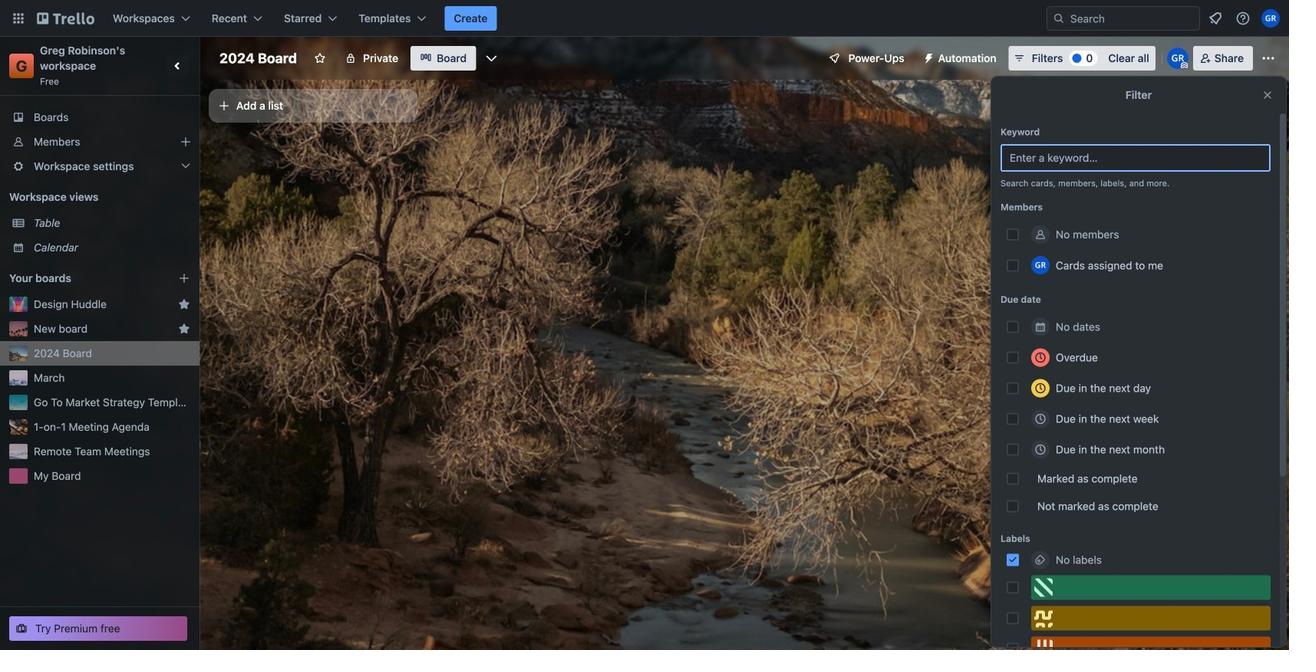 Task type: locate. For each thing, give the bounding box(es) containing it.
0 horizontal spatial greg robinson (gregrobinson96) image
[[1167, 48, 1189, 69]]

2 starred icon image from the top
[[178, 323, 190, 335]]

show menu image
[[1261, 51, 1276, 66]]

0 vertical spatial starred icon image
[[178, 299, 190, 311]]

workspace navigation collapse icon image
[[167, 55, 189, 77]]

star or unstar board image
[[314, 52, 326, 64]]

sm image
[[917, 46, 938, 68]]

Board name text field
[[212, 46, 305, 71]]

your boards with 8 items element
[[9, 269, 155, 288]]

primary element
[[0, 0, 1289, 37]]

color: green, title: none element
[[1032, 576, 1271, 601]]

1 starred icon image from the top
[[178, 299, 190, 311]]

search image
[[1053, 12, 1065, 25]]

color: yellow, title: none element
[[1032, 607, 1271, 631]]

greg robinson (gregrobinson96) image right open information menu image
[[1262, 9, 1280, 28]]

starred icon image
[[178, 299, 190, 311], [178, 323, 190, 335]]

0 vertical spatial greg robinson (gregrobinson96) image
[[1262, 9, 1280, 28]]

greg robinson (gregrobinson96) image down search field
[[1167, 48, 1189, 69]]

1 vertical spatial greg robinson (gregrobinson96) image
[[1167, 48, 1189, 69]]

greg robinson (gregrobinson96) image
[[1262, 9, 1280, 28], [1167, 48, 1189, 69]]

1 vertical spatial starred icon image
[[178, 323, 190, 335]]

open information menu image
[[1236, 11, 1251, 26]]



Task type: vqa. For each thing, say whether or not it's contained in the screenshot.
top Greg Robinson (gregrobinson96) icon
yes



Task type: describe. For each thing, give the bounding box(es) containing it.
1 horizontal spatial greg robinson (gregrobinson96) image
[[1262, 9, 1280, 28]]

add board image
[[178, 272, 190, 285]]

Enter a keyword… text field
[[1001, 144, 1271, 172]]

Search field
[[1047, 6, 1200, 31]]

0 notifications image
[[1207, 9, 1225, 28]]

this member is an admin of this board. image
[[1181, 62, 1188, 69]]

close popover image
[[1262, 89, 1274, 101]]

greg robinson (gregrobinson96) image
[[1032, 256, 1050, 275]]

back to home image
[[37, 6, 94, 31]]

customize views image
[[484, 51, 499, 66]]



